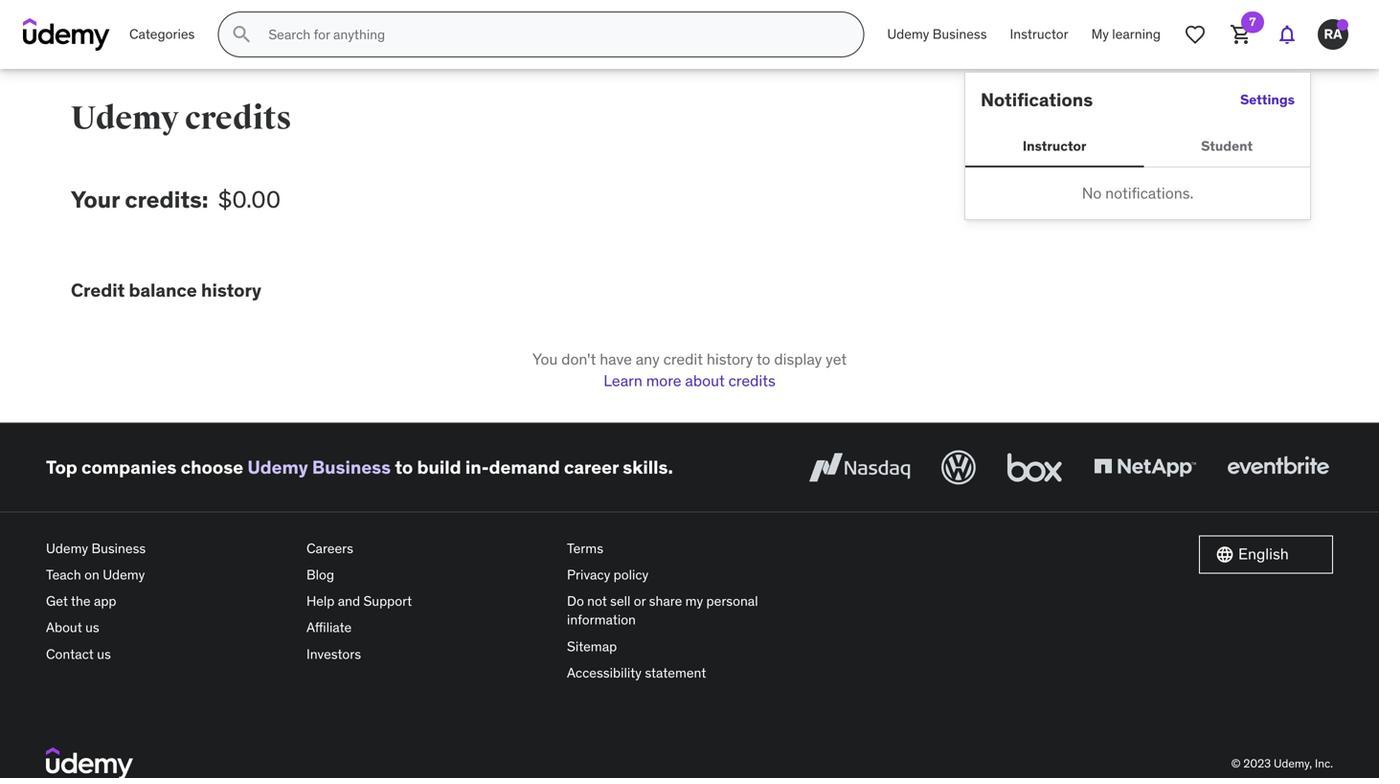 Task type: vqa. For each thing, say whether or not it's contained in the screenshot.
| tomorrow.
no



Task type: locate. For each thing, give the bounding box(es) containing it.
more
[[646, 371, 682, 391]]

tab list containing instructor
[[966, 127, 1310, 167]]

learn
[[604, 371, 643, 391]]

small image
[[1216, 545, 1235, 565]]

0 vertical spatial to
[[757, 350, 771, 369]]

balance
[[129, 279, 197, 302]]

1 horizontal spatial business
[[312, 456, 391, 479]]

ra link
[[1310, 11, 1356, 57]]

0 vertical spatial instructor
[[1010, 26, 1069, 43]]

settings link
[[1241, 91, 1295, 108]]

instructor left my
[[1010, 26, 1069, 43]]

career
[[564, 456, 619, 479]]

1 horizontal spatial to
[[757, 350, 771, 369]]

terms privacy policy do not sell or share my personal information sitemap accessibility statement
[[567, 540, 758, 682]]

0 vertical spatial udemy image
[[23, 18, 110, 51]]

Enter credit code text field
[[1059, 184, 1232, 216]]

history
[[201, 279, 261, 302], [707, 350, 753, 369]]

credit
[[71, 279, 125, 302]]

my learning link
[[1080, 11, 1173, 57]]

us right the about
[[85, 619, 99, 637]]

english
[[1239, 545, 1289, 564]]

0 vertical spatial history
[[201, 279, 261, 302]]

udemy image
[[23, 18, 110, 51], [46, 748, 133, 779]]

on
[[84, 567, 99, 584]]

do
[[567, 593, 584, 610]]

business up careers
[[312, 456, 391, 479]]

0 vertical spatial business
[[933, 26, 987, 43]]

business up on
[[91, 540, 146, 557]]

you don't have any credit history to display yet learn more about credits
[[533, 350, 847, 391]]

netapp image
[[1090, 447, 1200, 489]]

instructor inside 'button'
[[1023, 137, 1087, 155]]

notifications.
[[1106, 183, 1194, 203]]

credits inside you don't have any credit history to display yet learn more about credits
[[729, 371, 776, 391]]

instructor for instructor 'button'
[[1023, 137, 1087, 155]]

0 horizontal spatial to
[[395, 456, 413, 479]]

us right 'contact'
[[97, 646, 111, 663]]

history right balance
[[201, 279, 261, 302]]

policy
[[614, 567, 649, 584]]

choose
[[181, 456, 243, 479]]

contact
[[46, 646, 94, 663]]

you
[[533, 350, 558, 369]]

1 horizontal spatial credits
[[729, 371, 776, 391]]

udemy credits
[[71, 99, 292, 138]]

sitemap link
[[567, 634, 812, 660]]

1 vertical spatial udemy business link
[[247, 456, 391, 479]]

or
[[634, 593, 646, 610]]

display
[[774, 350, 822, 369]]

business for udemy business teach on udemy get the app about us contact us
[[91, 540, 146, 557]]

1 vertical spatial history
[[707, 350, 753, 369]]

0 vertical spatial us
[[85, 619, 99, 637]]

credits
[[185, 99, 292, 138], [729, 371, 776, 391]]

the
[[71, 593, 91, 610]]

business inside udemy business teach on udemy get the app about us contact us
[[91, 540, 146, 557]]

yet
[[826, 350, 847, 369]]

1 horizontal spatial history
[[707, 350, 753, 369]]

teach
[[46, 567, 81, 584]]

to left display
[[757, 350, 771, 369]]

instructor down notifications in the right top of the page
[[1023, 137, 1087, 155]]

box image
[[1003, 447, 1067, 489]]

0 horizontal spatial credits
[[185, 99, 292, 138]]

history up about
[[707, 350, 753, 369]]

to left build
[[395, 456, 413, 479]]

to
[[757, 350, 771, 369], [395, 456, 413, 479]]

investors link
[[307, 642, 552, 668]]

1 vertical spatial to
[[395, 456, 413, 479]]

instructor button
[[966, 127, 1144, 166]]

credits right about
[[729, 371, 776, 391]]

Search for anything text field
[[265, 18, 840, 51]]

terms link
[[567, 536, 812, 562]]

terms
[[567, 540, 604, 557]]

notifications image
[[1276, 23, 1299, 46]]

not
[[587, 593, 607, 610]]

accessibility
[[567, 665, 642, 682]]

app
[[94, 593, 116, 610]]

1 vertical spatial credits
[[729, 371, 776, 391]]

accessibility statement link
[[567, 660, 812, 687]]

top companies choose udemy business to build in-demand career skills.
[[46, 456, 673, 479]]

do not sell or share my personal information button
[[567, 589, 812, 634]]

business
[[933, 26, 987, 43], [312, 456, 391, 479], [91, 540, 146, 557]]

udemy business link
[[876, 11, 999, 57], [247, 456, 391, 479], [46, 536, 291, 562]]

1 vertical spatial udemy image
[[46, 748, 133, 779]]

0 horizontal spatial history
[[201, 279, 261, 302]]

business left "instructor" link
[[933, 26, 987, 43]]

notifications
[[981, 88, 1093, 111]]

careers blog help and support affiliate investors
[[307, 540, 412, 663]]

skills.
[[623, 456, 673, 479]]

careers link
[[307, 536, 552, 562]]

0 horizontal spatial business
[[91, 540, 146, 557]]

1 vertical spatial instructor
[[1023, 137, 1087, 155]]

contact us link
[[46, 642, 291, 668]]

udemy business teach on udemy get the app about us contact us
[[46, 540, 146, 663]]

your credits: $0.00
[[71, 186, 281, 214]]

blog link
[[307, 562, 552, 589]]

affiliate
[[307, 619, 352, 637]]

credits up $0.00
[[185, 99, 292, 138]]

2 vertical spatial business
[[91, 540, 146, 557]]

instructor
[[1010, 26, 1069, 43], [1023, 137, 1087, 155]]

tab list
[[966, 127, 1310, 167]]

2 horizontal spatial business
[[933, 26, 987, 43]]

us
[[85, 619, 99, 637], [97, 646, 111, 663]]



Task type: describe. For each thing, give the bounding box(es) containing it.
demand
[[489, 456, 560, 479]]

udemy for udemy business teach on udemy get the app about us contact us
[[46, 540, 88, 557]]

0 vertical spatial udemy business link
[[876, 11, 999, 57]]

top
[[46, 456, 77, 479]]

categories
[[129, 26, 195, 43]]

investors
[[307, 646, 361, 663]]

help
[[307, 593, 335, 610]]

learn more about credits link
[[604, 371, 776, 391]]

0 vertical spatial credits
[[185, 99, 292, 138]]

learning
[[1112, 26, 1161, 43]]

you have alerts image
[[1337, 19, 1349, 31]]

student button
[[1144, 127, 1310, 166]]

about
[[685, 371, 725, 391]]

2023
[[1244, 757, 1271, 772]]

don't
[[562, 350, 596, 369]]

support
[[364, 593, 412, 610]]

sitemap
[[567, 638, 617, 655]]

instructor link
[[999, 11, 1080, 57]]

english button
[[1199, 536, 1333, 574]]

credit balance history
[[71, 279, 261, 302]]

help and support link
[[307, 589, 552, 615]]

udemy,
[[1274, 757, 1313, 772]]

inc.
[[1315, 757, 1333, 772]]

credit
[[663, 350, 703, 369]]

my
[[1092, 26, 1109, 43]]

and
[[338, 593, 360, 610]]

categories button
[[118, 11, 206, 57]]

business for udemy business
[[933, 26, 987, 43]]

udemy business
[[887, 26, 987, 43]]

to inside you don't have any credit history to display yet learn more about credits
[[757, 350, 771, 369]]

© 2023 udemy, inc.
[[1232, 757, 1333, 772]]

1 vertical spatial business
[[312, 456, 391, 479]]

no notifications.
[[1082, 183, 1194, 203]]

1 vertical spatial us
[[97, 646, 111, 663]]

$0.00
[[218, 186, 281, 214]]

get the app link
[[46, 589, 291, 615]]

blog
[[307, 567, 334, 584]]

teach on udemy link
[[46, 562, 291, 589]]

any
[[636, 350, 660, 369]]

settings
[[1241, 91, 1295, 108]]

credit balance history element
[[71, 278, 1309, 392]]

about
[[46, 619, 82, 637]]

have
[[600, 350, 632, 369]]

eventbrite image
[[1223, 447, 1333, 489]]

get
[[46, 593, 68, 610]]

your
[[71, 186, 120, 214]]

ra
[[1324, 25, 1343, 43]]

statement
[[645, 665, 706, 682]]

©
[[1232, 757, 1241, 772]]

udemy for udemy credits
[[71, 99, 179, 138]]

affiliate link
[[307, 615, 552, 642]]

about us link
[[46, 615, 291, 642]]

information
[[567, 612, 636, 629]]

submit search image
[[230, 23, 253, 46]]

history inside you don't have any credit history to display yet learn more about credits
[[707, 350, 753, 369]]

no
[[1082, 183, 1102, 203]]

sell
[[610, 593, 631, 610]]

in-
[[465, 456, 489, 479]]

privacy
[[567, 567, 610, 584]]

build
[[417, 456, 461, 479]]

share
[[649, 593, 682, 610]]

instructor for "instructor" link
[[1010, 26, 1069, 43]]

2 vertical spatial udemy business link
[[46, 536, 291, 562]]

credits:
[[125, 186, 208, 214]]

careers
[[307, 540, 353, 557]]

nasdaq image
[[805, 447, 915, 489]]

companies
[[81, 456, 177, 479]]

my learning
[[1092, 26, 1161, 43]]

privacy policy link
[[567, 562, 812, 589]]

student
[[1201, 137, 1253, 155]]

my
[[686, 593, 703, 610]]

udemy for udemy business
[[887, 26, 930, 43]]

personal
[[707, 593, 758, 610]]

volkswagen image
[[938, 447, 980, 489]]



